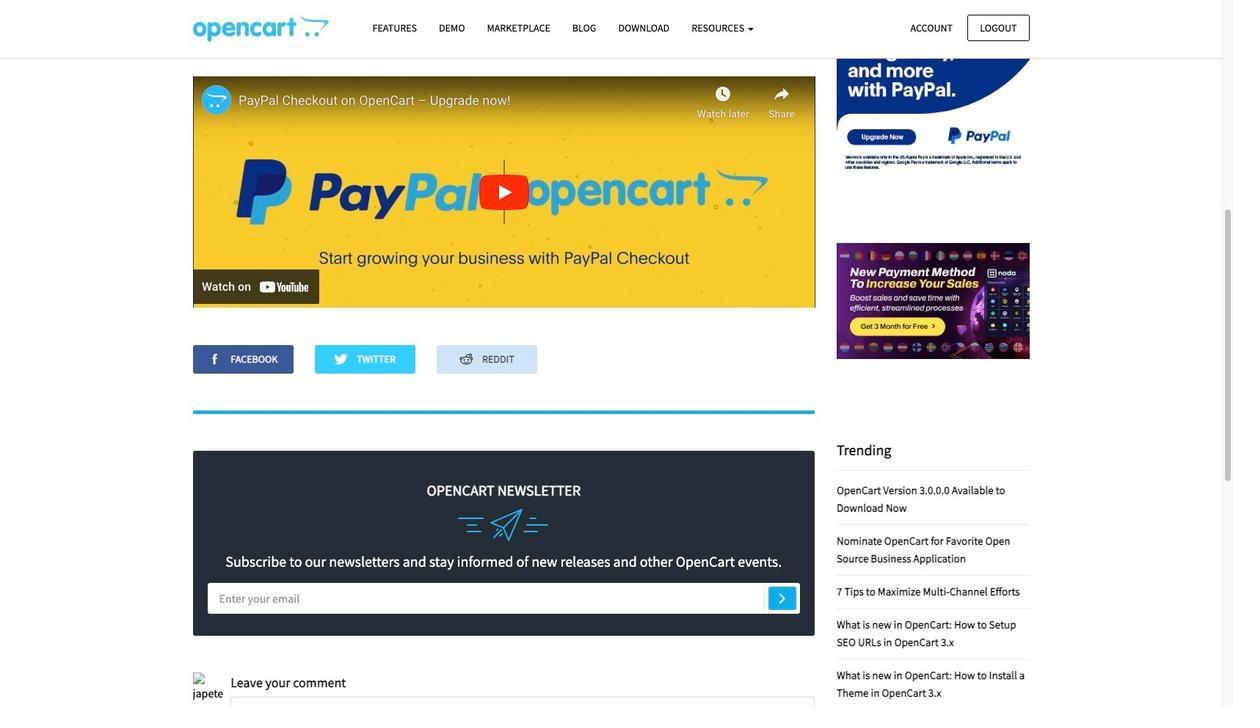 Task type: vqa. For each thing, say whether or not it's contained in the screenshot.
social reddit image
yes



Task type: describe. For each thing, give the bounding box(es) containing it.
paypal blog image
[[837, 0, 1030, 190]]

social reddit image
[[460, 353, 480, 366]]

angle right image
[[780, 589, 786, 606]]



Task type: locate. For each thing, give the bounding box(es) containing it.
japete image
[[193, 672, 223, 703]]

paypal checkout on opencart – upgrade now! image
[[193, 15, 329, 42]]

social twitter image
[[335, 353, 355, 366]]

social facebook image
[[208, 353, 229, 366]]

noda image
[[837, 205, 1030, 398]]

Write your comment here... text field
[[231, 697, 815, 707]]

Enter your email text field
[[207, 583, 801, 614]]



